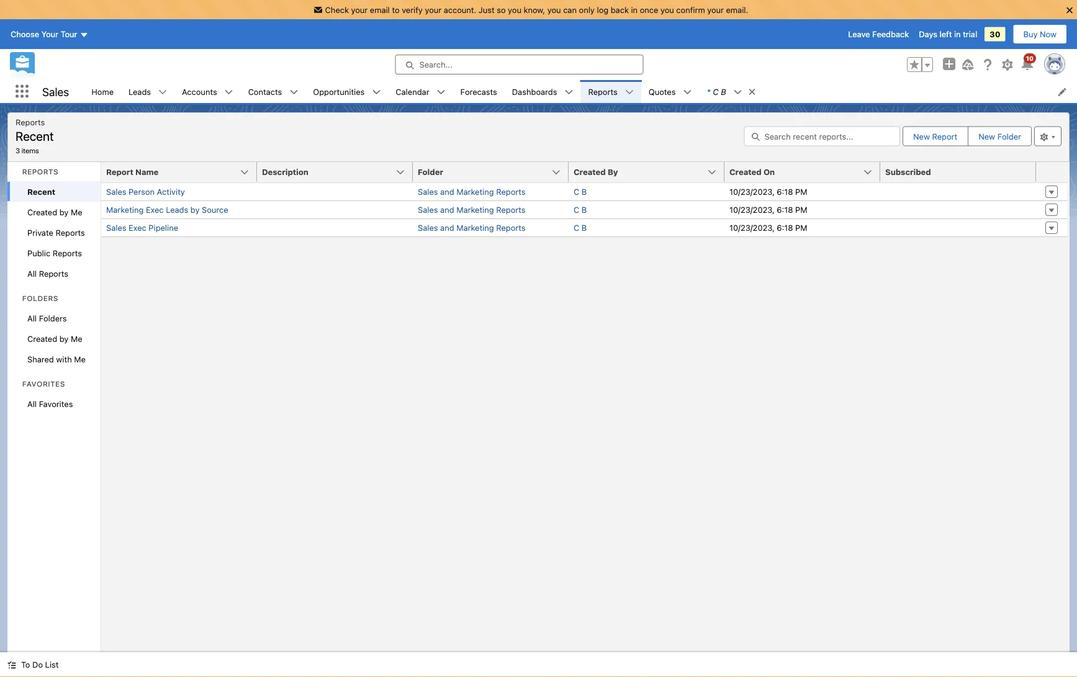 Task type: vqa. For each thing, say whether or not it's contained in the screenshot.
bottom 10/23/2023,
yes



Task type: locate. For each thing, give the bounding box(es) containing it.
confirm
[[677, 5, 706, 14]]

c b link for sales exec pipeline
[[574, 223, 587, 233]]

marketing for sales exec pipeline
[[457, 223, 494, 233]]

new for new folder
[[979, 132, 996, 141]]

report up subscribed button on the top right of page
[[933, 132, 958, 141]]

sales and marketing reports link
[[418, 187, 526, 197], [418, 205, 526, 215], [418, 223, 526, 233]]

group
[[908, 57, 934, 72]]

1 vertical spatial 6:18
[[777, 205, 794, 215]]

reports inside list item
[[589, 87, 618, 96]]

forecasts link
[[453, 80, 505, 103]]

text default image right * c b
[[748, 88, 757, 96]]

3 pm from the top
[[796, 223, 808, 233]]

1 your from the left
[[351, 5, 368, 14]]

by left the source
[[191, 205, 200, 215]]

in right left
[[955, 30, 962, 39]]

0 horizontal spatial your
[[351, 5, 368, 14]]

1 c b link from the top
[[574, 187, 587, 197]]

person
[[129, 187, 155, 197]]

1 all from the top
[[27, 269, 37, 278]]

1 horizontal spatial you
[[548, 5, 561, 14]]

you right so
[[508, 5, 522, 14]]

3 all from the top
[[27, 400, 37, 409]]

6:18 for sales exec pipeline
[[777, 223, 794, 233]]

1 sales and marketing reports link from the top
[[418, 187, 526, 197]]

recent
[[16, 129, 54, 143], [27, 187, 55, 196]]

2 created by me link from the top
[[7, 329, 101, 349]]

contacts link
[[241, 80, 290, 103]]

text default image inside calendar "list item"
[[437, 88, 446, 97]]

c for sales person activity
[[574, 187, 580, 197]]

0 vertical spatial all
[[27, 269, 37, 278]]

all up the shared
[[27, 314, 37, 323]]

text default image for reports
[[626, 88, 634, 97]]

new up subscribed cell on the top right of page
[[979, 132, 996, 141]]

by up 'private reports'
[[59, 208, 69, 217]]

2 vertical spatial 10/23/2023, 6:18 pm
[[730, 223, 808, 233]]

1 vertical spatial created by me link
[[7, 329, 101, 349]]

sales person activity
[[106, 187, 185, 197]]

text default image inside opportunities list item
[[372, 88, 381, 97]]

exec
[[146, 205, 164, 215], [129, 223, 146, 233]]

1 pm from the top
[[796, 187, 808, 197]]

subscribed button
[[881, 162, 1037, 182]]

4 text default image from the left
[[626, 88, 634, 97]]

report inside button
[[933, 132, 958, 141]]

quotes link
[[642, 80, 684, 103]]

3 c b link from the top
[[574, 223, 587, 233]]

created by me link up 'private reports'
[[7, 202, 101, 222]]

1 vertical spatial 10/23/2023,
[[730, 205, 775, 215]]

2 vertical spatial sales and marketing reports link
[[418, 223, 526, 233]]

accounts link
[[175, 80, 225, 103]]

list
[[45, 661, 59, 670]]

1 vertical spatial pm
[[796, 205, 808, 215]]

2 horizontal spatial you
[[661, 5, 675, 14]]

0 horizontal spatial you
[[508, 5, 522, 14]]

feedback
[[873, 30, 910, 39]]

text default image left *
[[684, 88, 692, 97]]

0 vertical spatial in
[[632, 5, 638, 14]]

reports
[[589, 87, 618, 96], [16, 117, 45, 127], [22, 167, 59, 176], [497, 187, 526, 197], [497, 205, 526, 215], [497, 223, 526, 233], [56, 228, 85, 237], [53, 249, 82, 258], [39, 269, 68, 278]]

text default image for calendar
[[437, 88, 446, 97]]

1 new from the left
[[914, 132, 931, 141]]

0 vertical spatial report
[[933, 132, 958, 141]]

subscribed cell
[[881, 162, 1044, 183]]

text default image right contacts
[[290, 88, 298, 97]]

new inside button
[[914, 132, 931, 141]]

3 6:18 from the top
[[777, 223, 794, 233]]

1 created by me link from the top
[[7, 202, 101, 222]]

new for new report
[[914, 132, 931, 141]]

me right with
[[74, 355, 86, 364]]

favorites up all favorites at the left of page
[[22, 380, 65, 389]]

0 vertical spatial recent
[[16, 129, 54, 143]]

c b
[[574, 187, 587, 197], [574, 205, 587, 215], [574, 223, 587, 233]]

0 vertical spatial sales and marketing reports
[[418, 187, 526, 197]]

folder button
[[413, 162, 569, 182]]

in
[[632, 5, 638, 14], [955, 30, 962, 39]]

quotes list item
[[642, 80, 700, 103]]

0 vertical spatial leads
[[129, 87, 151, 96]]

2 vertical spatial 10/23/2023,
[[730, 223, 775, 233]]

just
[[479, 5, 495, 14]]

me up 'private reports'
[[71, 208, 82, 217]]

favorites
[[22, 380, 65, 389], [39, 400, 73, 409]]

1 vertical spatial folders
[[39, 314, 67, 323]]

report left the name on the left top of page
[[106, 167, 133, 177]]

all down the shared
[[27, 400, 37, 409]]

your right verify
[[425, 5, 442, 14]]

folders up shared with me link
[[39, 314, 67, 323]]

0 horizontal spatial folder
[[418, 167, 444, 177]]

0 vertical spatial created by me link
[[7, 202, 101, 222]]

1 vertical spatial folder
[[418, 167, 444, 177]]

folder
[[998, 132, 1022, 141], [418, 167, 444, 177]]

your left email
[[351, 5, 368, 14]]

5 text default image from the left
[[684, 88, 692, 97]]

10/23/2023, for marketing exec leads by source
[[730, 205, 775, 215]]

pm for sales person activity
[[796, 187, 808, 197]]

search... button
[[395, 55, 644, 75]]

1 vertical spatial 10/23/2023, 6:18 pm
[[730, 205, 808, 215]]

0 vertical spatial c b link
[[574, 187, 587, 197]]

created by me link for private
[[7, 202, 101, 222]]

exec left pipeline
[[129, 223, 146, 233]]

leave feedback
[[849, 30, 910, 39]]

leads link
[[121, 80, 158, 103]]

10/23/2023,
[[730, 187, 775, 197], [730, 205, 775, 215], [730, 223, 775, 233]]

3 c b from the top
[[574, 223, 587, 233]]

text default image inside leads list item
[[158, 88, 167, 97]]

1 horizontal spatial leads
[[166, 205, 188, 215]]

2 10/23/2023, 6:18 pm from the top
[[730, 205, 808, 215]]

do
[[32, 661, 43, 670]]

folders up all folders
[[22, 294, 59, 303]]

0 vertical spatial and
[[441, 187, 455, 197]]

created by me for reports
[[27, 208, 82, 217]]

1 vertical spatial me
[[71, 334, 82, 344]]

1 vertical spatial created by me
[[27, 334, 82, 344]]

report name cell
[[101, 162, 265, 183]]

1 10/23/2023, from the top
[[730, 187, 775, 197]]

1 vertical spatial sales and marketing reports
[[418, 205, 526, 215]]

text default image left reports link
[[565, 88, 574, 97]]

0 vertical spatial exec
[[146, 205, 164, 215]]

text default image down search...
[[437, 88, 446, 97]]

2 created by me from the top
[[27, 334, 82, 344]]

b for marketing exec leads by source
[[582, 205, 587, 215]]

leads down activity
[[166, 205, 188, 215]]

your
[[351, 5, 368, 14], [425, 5, 442, 14], [708, 5, 724, 14]]

2 c b from the top
[[574, 205, 587, 215]]

2 you from the left
[[548, 5, 561, 14]]

b for sales exec pipeline
[[582, 223, 587, 233]]

3 your from the left
[[708, 5, 724, 14]]

1 text default image from the left
[[158, 88, 167, 97]]

public reports
[[27, 249, 82, 258]]

1 horizontal spatial your
[[425, 5, 442, 14]]

all favorites link
[[7, 394, 101, 414]]

10/23/2023, for sales person activity
[[730, 187, 775, 197]]

0 vertical spatial me
[[71, 208, 82, 217]]

text default image for dashboards
[[565, 88, 574, 97]]

sales and marketing reports link for sales exec pipeline
[[418, 223, 526, 233]]

choose your tour
[[11, 30, 77, 39]]

3 sales and marketing reports from the top
[[418, 223, 526, 233]]

you left can
[[548, 5, 561, 14]]

now
[[1041, 30, 1057, 39]]

all for all folders
[[27, 314, 37, 323]]

all
[[27, 269, 37, 278], [27, 314, 37, 323], [27, 400, 37, 409]]

b for sales person activity
[[582, 187, 587, 197]]

1 vertical spatial in
[[955, 30, 962, 39]]

pm for sales exec pipeline
[[796, 223, 808, 233]]

list item containing *
[[700, 80, 763, 103]]

1 and from the top
[[441, 187, 455, 197]]

recent up items
[[16, 129, 54, 143]]

all down public
[[27, 269, 37, 278]]

new folder button
[[969, 126, 1033, 146]]

you right once
[[661, 5, 675, 14]]

0 horizontal spatial in
[[632, 5, 638, 14]]

1 created by me from the top
[[27, 208, 82, 217]]

1 vertical spatial favorites
[[39, 400, 73, 409]]

text default image inside accounts list item
[[225, 88, 233, 97]]

1 6:18 from the top
[[777, 187, 794, 197]]

created on button
[[725, 162, 881, 182]]

10/23/2023, 6:18 pm for sales exec pipeline
[[730, 223, 808, 233]]

2 c b link from the top
[[574, 205, 587, 215]]

calendar list item
[[388, 80, 453, 103]]

text default image left calendar
[[372, 88, 381, 97]]

created on
[[730, 167, 775, 177]]

cell
[[257, 183, 413, 201], [881, 183, 1037, 201], [257, 201, 413, 219], [881, 201, 1037, 219], [257, 219, 413, 237], [881, 219, 1037, 237]]

text default image left quotes link
[[626, 88, 634, 97]]

0 vertical spatial sales and marketing reports link
[[418, 187, 526, 197]]

dashboards
[[512, 87, 558, 96]]

leads right home
[[129, 87, 151, 96]]

2 and from the top
[[441, 205, 455, 215]]

1 horizontal spatial in
[[955, 30, 962, 39]]

3 10/23/2023, 6:18 pm from the top
[[730, 223, 808, 233]]

list item
[[700, 80, 763, 103]]

created
[[574, 167, 606, 177], [730, 167, 762, 177], [27, 208, 57, 217], [27, 334, 57, 344]]

3 sales and marketing reports link from the top
[[418, 223, 526, 233]]

10/23/2023, for sales exec pipeline
[[730, 223, 775, 233]]

1 horizontal spatial report
[[933, 132, 958, 141]]

2 6:18 from the top
[[777, 205, 794, 215]]

1 vertical spatial c b
[[574, 205, 587, 215]]

verify
[[402, 5, 423, 14]]

10/23/2023, 6:18 pm for sales person activity
[[730, 187, 808, 197]]

6:18 for sales person activity
[[777, 187, 794, 197]]

new up subscribed
[[914, 132, 931, 141]]

your left email.
[[708, 5, 724, 14]]

c b link for marketing exec leads by source
[[574, 205, 587, 215]]

text default image inside quotes list item
[[684, 88, 692, 97]]

text default image for opportunities
[[372, 88, 381, 97]]

marketing exec leads by source link
[[106, 205, 228, 215]]

created by me
[[27, 208, 82, 217], [27, 334, 82, 344]]

pm
[[796, 187, 808, 197], [796, 205, 808, 215], [796, 223, 808, 233]]

0 horizontal spatial report
[[106, 167, 133, 177]]

text default image
[[158, 88, 167, 97], [225, 88, 233, 97], [290, 88, 298, 97], [626, 88, 634, 97], [684, 88, 692, 97], [734, 88, 743, 97]]

0 vertical spatial 10/23/2023,
[[730, 187, 775, 197]]

created up the shared
[[27, 334, 57, 344]]

me for with
[[71, 334, 82, 344]]

in right back
[[632, 5, 638, 14]]

2 text default image from the left
[[225, 88, 233, 97]]

text default image left to
[[7, 661, 16, 670]]

2 vertical spatial c b
[[574, 223, 587, 233]]

shared with me
[[27, 355, 86, 364]]

2 sales and marketing reports link from the top
[[418, 205, 526, 215]]

2 horizontal spatial your
[[708, 5, 724, 14]]

left
[[940, 30, 953, 39]]

0 vertical spatial 6:18
[[777, 187, 794, 197]]

0 vertical spatial created by me
[[27, 208, 82, 217]]

by up with
[[59, 334, 69, 344]]

0 horizontal spatial new
[[914, 132, 931, 141]]

actions cell
[[1037, 162, 1068, 183]]

2 vertical spatial sales and marketing reports
[[418, 223, 526, 233]]

created by me link up shared with me on the left
[[7, 329, 101, 349]]

created by
[[574, 167, 619, 177]]

0 vertical spatial folder
[[998, 132, 1022, 141]]

marketing for sales person activity
[[457, 187, 494, 197]]

10/23/2023, 6:18 pm
[[730, 187, 808, 197], [730, 205, 808, 215], [730, 223, 808, 233]]

public
[[27, 249, 50, 258]]

report
[[933, 132, 958, 141], [106, 167, 133, 177]]

0 horizontal spatial leads
[[129, 87, 151, 96]]

1 vertical spatial all
[[27, 314, 37, 323]]

Search recent reports... text field
[[745, 126, 901, 146]]

description
[[262, 167, 309, 177]]

0 vertical spatial pm
[[796, 187, 808, 197]]

text default image inside reports list item
[[626, 88, 634, 97]]

0 vertical spatial favorites
[[22, 380, 65, 389]]

1 vertical spatial leads
[[166, 205, 188, 215]]

opportunities link
[[306, 80, 372, 103]]

3 10/23/2023, from the top
[[730, 223, 775, 233]]

0 vertical spatial c b
[[574, 187, 587, 197]]

me up with
[[71, 334, 82, 344]]

2 new from the left
[[979, 132, 996, 141]]

2 10/23/2023, from the top
[[730, 205, 775, 215]]

reports inside the reports recent 3 items
[[16, 117, 45, 127]]

and
[[441, 187, 455, 197], [441, 205, 455, 215], [441, 223, 455, 233]]

0 vertical spatial 10/23/2023, 6:18 pm
[[730, 187, 808, 197]]

text default image inside list item
[[748, 88, 757, 96]]

new report button
[[904, 127, 968, 146]]

all for all favorites
[[27, 400, 37, 409]]

text default image inside dashboards "list item"
[[565, 88, 574, 97]]

c for sales exec pipeline
[[574, 223, 580, 233]]

exec up pipeline
[[146, 205, 164, 215]]

2 vertical spatial 6:18
[[777, 223, 794, 233]]

c b link
[[574, 187, 587, 197], [574, 205, 587, 215], [574, 223, 587, 233]]

2 vertical spatial all
[[27, 400, 37, 409]]

favorites down shared with me on the left
[[39, 400, 73, 409]]

name
[[135, 167, 159, 177]]

c b link for sales person activity
[[574, 187, 587, 197]]

1 vertical spatial sales and marketing reports link
[[418, 205, 526, 215]]

pipeline
[[149, 223, 178, 233]]

text default image
[[748, 88, 757, 96], [372, 88, 381, 97], [437, 88, 446, 97], [565, 88, 574, 97], [7, 661, 16, 670]]

2 vertical spatial and
[[441, 223, 455, 233]]

* c b
[[707, 87, 727, 96]]

text default image right accounts
[[225, 88, 233, 97]]

2 vertical spatial c b link
[[574, 223, 587, 233]]

you
[[508, 5, 522, 14], [548, 5, 561, 14], [661, 5, 675, 14]]

1 vertical spatial c b link
[[574, 205, 587, 215]]

1 10/23/2023, 6:18 pm from the top
[[730, 187, 808, 197]]

reports link
[[581, 80, 626, 103]]

marketing for marketing exec leads by source
[[457, 205, 494, 215]]

recent up private
[[27, 187, 55, 196]]

text default image inside 'contacts' list item
[[290, 88, 298, 97]]

1 sales and marketing reports from the top
[[418, 187, 526, 197]]

quotes
[[649, 87, 676, 96]]

2 sales and marketing reports from the top
[[418, 205, 526, 215]]

3
[[16, 146, 20, 155]]

c
[[713, 87, 719, 96], [574, 187, 580, 197], [574, 205, 580, 215], [574, 223, 580, 233]]

2 pm from the top
[[796, 205, 808, 215]]

me
[[71, 208, 82, 217], [71, 334, 82, 344], [74, 355, 86, 364]]

list
[[84, 80, 1078, 103]]

all reports link
[[7, 263, 101, 284]]

1 horizontal spatial new
[[979, 132, 996, 141]]

grid containing report name
[[101, 162, 1068, 237]]

exec for sales
[[129, 223, 146, 233]]

2 all from the top
[[27, 314, 37, 323]]

2 vertical spatial me
[[74, 355, 86, 364]]

text default image right * c b
[[734, 88, 743, 97]]

3 text default image from the left
[[290, 88, 298, 97]]

1 vertical spatial exec
[[129, 223, 146, 233]]

new inside button
[[979, 132, 996, 141]]

1 vertical spatial and
[[441, 205, 455, 215]]

private reports link
[[7, 222, 101, 243]]

grid
[[101, 162, 1068, 237]]

created by me down the recent link
[[27, 208, 82, 217]]

1 vertical spatial report
[[106, 167, 133, 177]]

opportunities list item
[[306, 80, 388, 103]]

text default image left accounts
[[158, 88, 167, 97]]

10
[[1027, 55, 1034, 62]]

sales and marketing reports link for sales person activity
[[418, 187, 526, 197]]

1 c b from the top
[[574, 187, 587, 197]]

*
[[707, 87, 711, 96]]

leads
[[129, 87, 151, 96], [166, 205, 188, 215]]

2 vertical spatial pm
[[796, 223, 808, 233]]

created by me down all folders link
[[27, 334, 82, 344]]

3 and from the top
[[441, 223, 455, 233]]



Task type: describe. For each thing, give the bounding box(es) containing it.
accounts list item
[[175, 80, 241, 103]]

1 horizontal spatial folder
[[998, 132, 1022, 141]]

c b for sales exec pipeline
[[574, 223, 587, 233]]

to
[[392, 5, 400, 14]]

contacts
[[248, 87, 282, 96]]

me for reports
[[71, 208, 82, 217]]

c for marketing exec leads by source
[[574, 205, 580, 215]]

and for sales exec pipeline
[[441, 223, 455, 233]]

log
[[597, 5, 609, 14]]

dashboards list item
[[505, 80, 581, 103]]

created left on
[[730, 167, 762, 177]]

so
[[497, 5, 506, 14]]

only
[[579, 5, 595, 14]]

10 button
[[1021, 53, 1037, 72]]

know,
[[524, 5, 546, 14]]

check
[[325, 5, 349, 14]]

choose your tour button
[[10, 24, 89, 44]]

home link
[[84, 80, 121, 103]]

and for marketing exec leads by source
[[441, 205, 455, 215]]

activity
[[157, 187, 185, 197]]

leave
[[849, 30, 871, 39]]

items
[[22, 146, 39, 155]]

all folders link
[[7, 308, 101, 329]]

report inside button
[[106, 167, 133, 177]]

buy
[[1024, 30, 1039, 39]]

6 text default image from the left
[[734, 88, 743, 97]]

3 you from the left
[[661, 5, 675, 14]]

home
[[91, 87, 114, 96]]

created by button
[[569, 162, 725, 182]]

text default image inside to do list button
[[7, 661, 16, 670]]

description button
[[257, 162, 413, 182]]

list containing home
[[84, 80, 1078, 103]]

by for recent
[[59, 208, 69, 217]]

text default image for accounts
[[225, 88, 233, 97]]

buy now button
[[1014, 24, 1068, 44]]

sales exec pipeline
[[106, 223, 178, 233]]

created by cell
[[569, 162, 733, 183]]

calendar link
[[388, 80, 437, 103]]

report name
[[106, 167, 159, 177]]

reports list item
[[581, 80, 642, 103]]

by
[[608, 167, 619, 177]]

to do list button
[[0, 653, 66, 678]]

text default image for quotes
[[684, 88, 692, 97]]

new report
[[914, 132, 958, 141]]

description cell
[[257, 162, 421, 183]]

private
[[27, 228, 53, 237]]

report name button
[[101, 162, 257, 182]]

public reports link
[[7, 243, 101, 263]]

dashboards link
[[505, 80, 565, 103]]

days
[[920, 30, 938, 39]]

trial
[[964, 30, 978, 39]]

can
[[564, 5, 577, 14]]

folder inside cell
[[418, 167, 444, 177]]

10/23/2023, 6:18 pm for marketing exec leads by source
[[730, 205, 808, 215]]

new folder
[[979, 132, 1022, 141]]

sales and marketing reports for sales person activity
[[418, 187, 526, 197]]

all folders
[[27, 314, 67, 323]]

sales person activity link
[[106, 187, 185, 197]]

sales and marketing reports link for marketing exec leads by source
[[418, 205, 526, 215]]

tour
[[61, 30, 77, 39]]

choose
[[11, 30, 39, 39]]

sales exec pipeline link
[[106, 223, 178, 233]]

forecasts
[[461, 87, 498, 96]]

to
[[21, 661, 30, 670]]

30
[[990, 30, 1001, 39]]

all for all reports
[[27, 269, 37, 278]]

sales and marketing reports for sales exec pipeline
[[418, 223, 526, 233]]

created left the "by"
[[574, 167, 606, 177]]

created up private
[[27, 208, 57, 217]]

once
[[640, 5, 659, 14]]

created on cell
[[725, 162, 888, 183]]

favorites inside the all favorites link
[[39, 400, 73, 409]]

private reports
[[27, 228, 85, 237]]

and for sales person activity
[[441, 187, 455, 197]]

on
[[764, 167, 775, 177]]

back
[[611, 5, 629, 14]]

exec for marketing
[[146, 205, 164, 215]]

to do list
[[21, 661, 59, 670]]

leads list item
[[121, 80, 175, 103]]

account.
[[444, 5, 477, 14]]

shared
[[27, 355, 54, 364]]

check your email to verify your account. just so you know, you can only log back in once you confirm your email.
[[325, 5, 749, 14]]

email.
[[727, 5, 749, 14]]

1 you from the left
[[508, 5, 522, 14]]

days left in trial
[[920, 30, 978, 39]]

subscribed
[[886, 167, 932, 177]]

opportunities
[[313, 87, 365, 96]]

0 vertical spatial folders
[[22, 294, 59, 303]]

accounts
[[182, 87, 217, 96]]

by for all folders
[[59, 334, 69, 344]]

your
[[41, 30, 58, 39]]

created by me for with
[[27, 334, 82, 344]]

2 your from the left
[[425, 5, 442, 14]]

email
[[370, 5, 390, 14]]

c b for marketing exec leads by source
[[574, 205, 587, 215]]

text default image for contacts
[[290, 88, 298, 97]]

actions image
[[1037, 162, 1068, 182]]

reports recent 3 items
[[16, 117, 54, 155]]

marketing exec leads by source
[[106, 205, 228, 215]]

folder cell
[[413, 162, 577, 183]]

calendar
[[396, 87, 430, 96]]

with
[[56, 355, 72, 364]]

c b for sales person activity
[[574, 187, 587, 197]]

text default image for leads
[[158, 88, 167, 97]]

recent link
[[7, 181, 101, 202]]

pm for marketing exec leads by source
[[796, 205, 808, 215]]

all favorites
[[27, 400, 73, 409]]

contacts list item
[[241, 80, 306, 103]]

1 vertical spatial recent
[[27, 187, 55, 196]]

shared with me link
[[7, 349, 101, 370]]

leads inside list item
[[129, 87, 151, 96]]

source
[[202, 205, 228, 215]]

sales and marketing reports for marketing exec leads by source
[[418, 205, 526, 215]]

6:18 for marketing exec leads by source
[[777, 205, 794, 215]]

buy now
[[1024, 30, 1057, 39]]

created by me link for shared
[[7, 329, 101, 349]]



